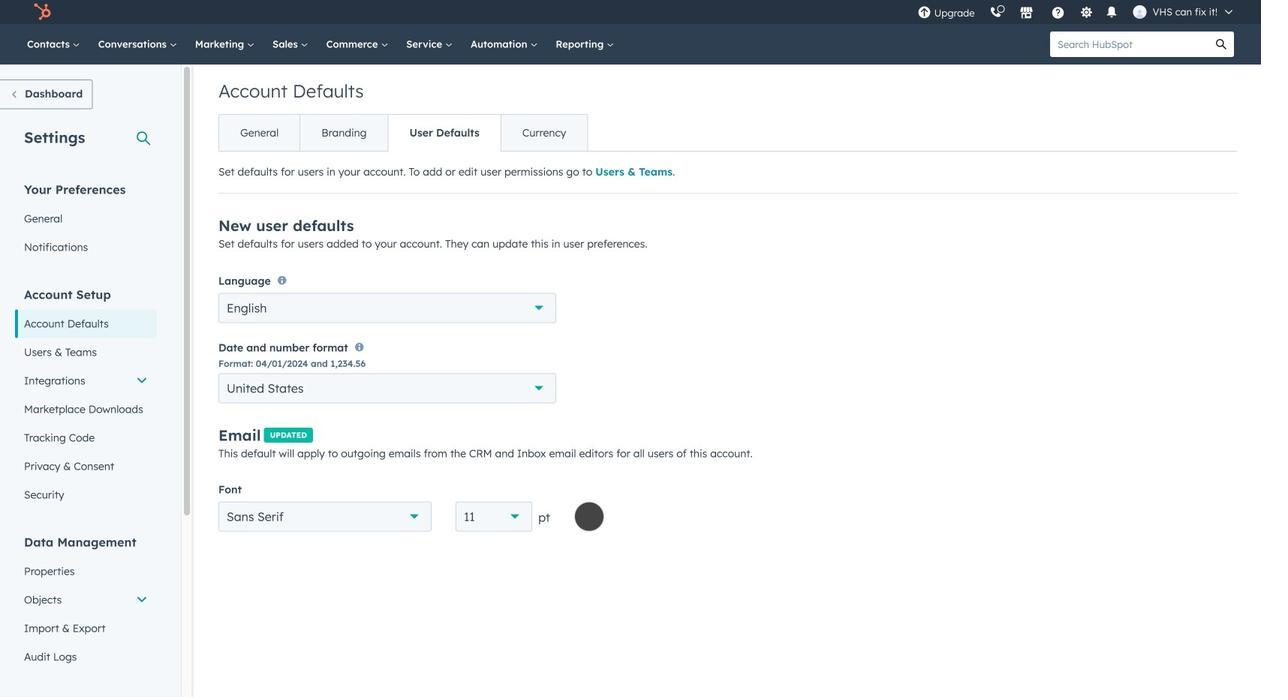 Task type: vqa. For each thing, say whether or not it's contained in the screenshot.
Account Setup element
yes



Task type: describe. For each thing, give the bounding box(es) containing it.
data management element
[[15, 534, 157, 672]]

terry turtle image
[[1133, 5, 1147, 19]]

your preferences element
[[15, 181, 157, 262]]



Task type: locate. For each thing, give the bounding box(es) containing it.
menu
[[910, 0, 1243, 24]]

navigation
[[218, 114, 588, 152]]

account setup element
[[15, 286, 157, 509]]

Search HubSpot search field
[[1050, 32, 1209, 57]]

marketplaces image
[[1020, 7, 1034, 20]]



